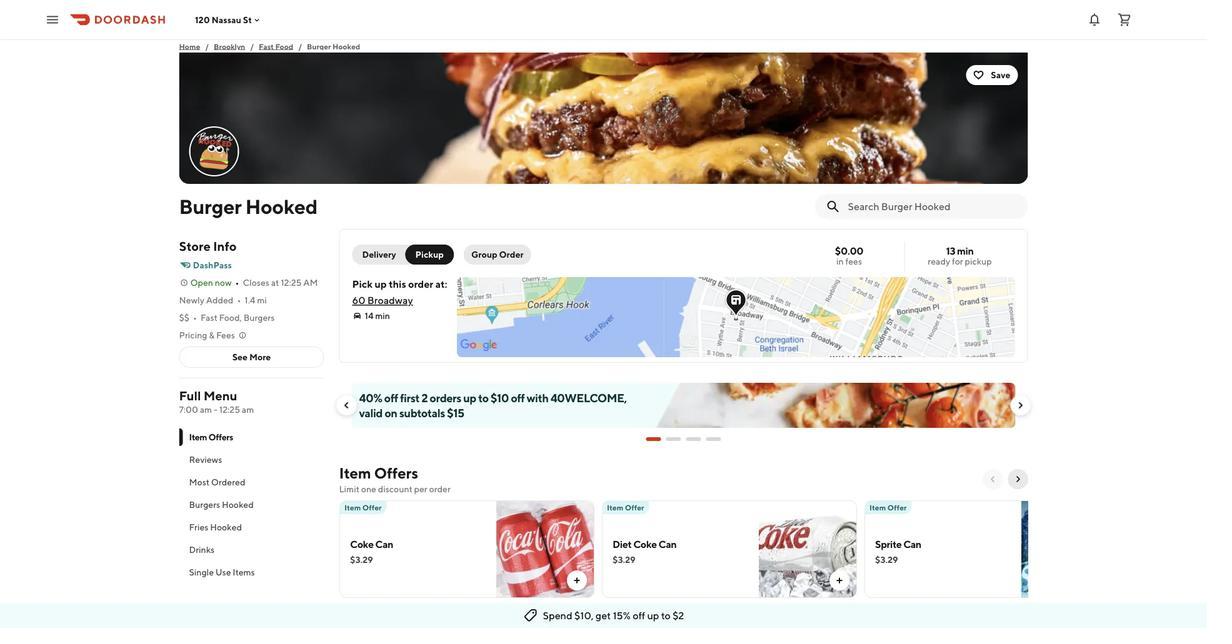Task type: vqa. For each thing, say whether or not it's contained in the screenshot.
item offer to the left
yes



Task type: describe. For each thing, give the bounding box(es) containing it.
order inside item offers limit one discount per order
[[429, 484, 451, 494]]

pick
[[352, 278, 373, 290]]

save
[[992, 70, 1011, 80]]

0 horizontal spatial burger
[[179, 195, 242, 218]]

item inside item offers limit one discount per order
[[339, 464, 371, 482]]

drinks button
[[179, 539, 324, 561]]

burgers hooked
[[189, 499, 254, 510]]

spend
[[543, 610, 573, 621]]

food
[[275, 42, 293, 51]]

1 / from the left
[[205, 42, 209, 51]]

pick up this order at: 60 broadway
[[352, 278, 448, 306]]

1 vertical spatial next button of carousel image
[[1014, 474, 1024, 484]]

pickup
[[965, 256, 993, 266]]

fries hooked
[[189, 522, 242, 532]]

offer for coke
[[362, 503, 382, 512]]

min for 13
[[958, 245, 974, 257]]

group order
[[472, 249, 524, 260]]

spend $10, get 15% off up to $2
[[543, 610, 685, 621]]

1 horizontal spatial 12:25
[[281, 277, 302, 288]]

diet
[[613, 538, 632, 550]]

• closes at 12:25 am
[[236, 277, 318, 288]]

most ordered
[[189, 477, 245, 487]]

at:
[[436, 278, 448, 290]]

0 horizontal spatial previous button of carousel image
[[342, 400, 352, 410]]

2 horizontal spatial off
[[633, 610, 646, 621]]

diet coke can $3.29
[[613, 538, 677, 565]]

&
[[209, 330, 215, 340]]

brooklyn
[[214, 42, 245, 51]]

delivery
[[362, 249, 396, 260]]

group
[[472, 249, 498, 260]]

$0.00 in fees
[[836, 245, 864, 266]]

use
[[216, 567, 231, 577]]

food,
[[219, 312, 242, 323]]

drinks
[[189, 545, 215, 555]]

store info
[[179, 239, 237, 254]]

Delivery radio
[[352, 245, 414, 265]]

item offers limit one discount per order
[[339, 464, 451, 494]]

fries hooked button
[[179, 516, 324, 539]]

13 min ready for pickup
[[928, 245, 993, 266]]

2
[[422, 391, 428, 404]]

offer for diet
[[625, 503, 644, 512]]

sprite
[[875, 538, 902, 550]]

order inside pick up this order at: 60 broadway
[[408, 278, 434, 290]]

map region
[[344, 246, 1145, 407]]

120 nassau st
[[195, 15, 252, 25]]

2 am from the left
[[242, 404, 254, 415]]

0 vertical spatial burgers
[[244, 312, 275, 323]]

burger hooked
[[179, 195, 318, 218]]

get
[[596, 610, 611, 621]]

min for 14
[[375, 311, 390, 321]]

item offers
[[189, 432, 233, 442]]

$3.29 for coke
[[350, 555, 373, 565]]

this
[[389, 278, 406, 290]]

one
[[361, 484, 376, 494]]

item offer for coke
[[344, 503, 382, 512]]

home / brooklyn / fast food / burger hooked
[[179, 42, 360, 51]]

Pickup radio
[[406, 245, 454, 265]]

$0.00
[[836, 245, 864, 257]]

fries
[[189, 522, 209, 532]]

to for $10
[[479, 391, 489, 404]]

limit
[[339, 484, 360, 494]]

single use items button
[[179, 561, 324, 584]]

14 min
[[365, 311, 390, 321]]

open now
[[190, 277, 232, 288]]

single
[[189, 567, 214, 577]]

2 / from the left
[[250, 42, 254, 51]]

on
[[385, 406, 398, 419]]

home link
[[179, 40, 200, 53]]

ordered
[[211, 477, 245, 487]]

order
[[500, 249, 524, 260]]

pricing & fees
[[179, 330, 235, 340]]

valid
[[359, 406, 383, 419]]

$3.29 for sprite
[[875, 555, 898, 565]]

to for $2
[[662, 610, 671, 621]]

coke inside diet coke can $3.29
[[633, 538, 657, 550]]

$2
[[673, 610, 685, 621]]

ready
[[928, 256, 951, 266]]

up for spend
[[648, 610, 660, 621]]

newly
[[179, 295, 204, 305]]

sprite can $3.29
[[875, 538, 922, 565]]

pickup
[[416, 249, 444, 260]]

full
[[179, 388, 201, 403]]

see more button
[[180, 347, 324, 367]]

14
[[365, 311, 374, 321]]

fees
[[216, 330, 235, 340]]

offer for sprite
[[888, 503, 907, 512]]

notification bell image
[[1088, 12, 1103, 27]]

offers for item offers limit one discount per order
[[374, 464, 418, 482]]

for
[[953, 256, 964, 266]]

0 horizontal spatial off
[[384, 391, 398, 404]]

pricing & fees button
[[179, 329, 248, 342]]

item offer for sprite
[[870, 503, 907, 512]]

1 horizontal spatial off
[[511, 391, 525, 404]]

subtotals
[[399, 406, 445, 419]]

up for 40%
[[464, 391, 477, 404]]

13
[[947, 245, 956, 257]]



Task type: locate. For each thing, give the bounding box(es) containing it.
3 offer from the left
[[888, 503, 907, 512]]

full menu 7:00 am - 12:25 am
[[179, 388, 254, 415]]

1 $3.29 from the left
[[350, 555, 373, 565]]

12:25
[[281, 277, 302, 288], [219, 404, 240, 415]]

coke
[[350, 538, 373, 550], [633, 538, 657, 550]]

open menu image
[[45, 12, 60, 27]]

up inside pick up this order at: 60 broadway
[[375, 278, 387, 290]]

-
[[214, 404, 218, 415]]

offer down one
[[362, 503, 382, 512]]

$3.29 inside sprite can $3.29
[[875, 555, 898, 565]]

item
[[189, 432, 207, 442], [339, 464, 371, 482], [344, 503, 361, 512], [607, 503, 624, 512], [870, 503, 886, 512]]

2 offer from the left
[[625, 503, 644, 512]]

first
[[400, 391, 420, 404]]

coke right the diet
[[633, 538, 657, 550]]

offers up reviews
[[209, 432, 233, 442]]

1 vertical spatial burger
[[179, 195, 242, 218]]

3 / from the left
[[298, 42, 302, 51]]

0 vertical spatial •
[[236, 277, 239, 288]]

fast
[[259, 42, 274, 51], [201, 312, 218, 323]]

120
[[195, 15, 210, 25]]

/ right food
[[298, 42, 302, 51]]

off right 15%
[[633, 610, 646, 621]]

item for sprite can
[[870, 503, 886, 512]]

item up the limit
[[339, 464, 371, 482]]

$3.29 inside diet coke can $3.29
[[613, 555, 636, 565]]

offer up the diet
[[625, 503, 644, 512]]

fast up pricing & fees
[[201, 312, 218, 323]]

3 can from the left
[[904, 538, 922, 550]]

2 vertical spatial •
[[193, 312, 197, 323]]

order
[[408, 278, 434, 290], [429, 484, 451, 494]]

40%
[[359, 391, 382, 404]]

items
[[233, 567, 255, 577]]

40% off first 2 orders up to $10 off with 40welcome, valid on subtotals $15
[[359, 391, 627, 419]]

home
[[179, 42, 200, 51]]

hooked
[[333, 42, 360, 51], [245, 195, 318, 218], [222, 499, 254, 510], [210, 522, 242, 532]]

0 vertical spatial fast
[[259, 42, 274, 51]]

can down "discount"
[[375, 538, 393, 550]]

burgers inside button
[[189, 499, 220, 510]]

0 vertical spatial offers
[[209, 432, 233, 442]]

$$ • fast food, burgers
[[179, 312, 275, 323]]

1 item offer from the left
[[344, 503, 382, 512]]

0 horizontal spatial 12:25
[[219, 404, 240, 415]]

offer
[[362, 503, 382, 512], [625, 503, 644, 512], [888, 503, 907, 512]]

item offer down one
[[344, 503, 382, 512]]

•
[[236, 277, 239, 288], [237, 295, 241, 305], [193, 312, 197, 323]]

burger
[[307, 42, 331, 51], [179, 195, 242, 218]]

0 vertical spatial up
[[375, 278, 387, 290]]

2 horizontal spatial can
[[904, 538, 922, 550]]

order left at: at the left top
[[408, 278, 434, 290]]

newly added • 1.4 mi
[[179, 295, 267, 305]]

offers
[[209, 432, 233, 442], [374, 464, 418, 482]]

0 vertical spatial order
[[408, 278, 434, 290]]

can right the diet
[[659, 538, 677, 550]]

3 item offer from the left
[[870, 503, 907, 512]]

0 vertical spatial min
[[958, 245, 974, 257]]

0 vertical spatial to
[[479, 391, 489, 404]]

fees
[[846, 256, 863, 266]]

can inside diet coke can $3.29
[[659, 538, 677, 550]]

orders
[[430, 391, 462, 404]]

hooked for burger hooked
[[245, 195, 318, 218]]

hooked inside button
[[222, 499, 254, 510]]

up left $2
[[648, 610, 660, 621]]

burgers down mi
[[244, 312, 275, 323]]

2 can from the left
[[659, 538, 677, 550]]

item for diet coke can
[[607, 503, 624, 512]]

fast food link
[[259, 40, 293, 53]]

$3.29
[[350, 555, 373, 565], [613, 555, 636, 565], [875, 555, 898, 565]]

can
[[375, 538, 393, 550], [659, 538, 677, 550], [904, 538, 922, 550]]

to left $10 at the bottom of the page
[[479, 391, 489, 404]]

0 horizontal spatial to
[[479, 391, 489, 404]]

item down the limit
[[344, 503, 361, 512]]

0 horizontal spatial item offer
[[344, 503, 382, 512]]

up inside 40% off first 2 orders up to $10 off with 40welcome, valid on subtotals $15
[[464, 391, 477, 404]]

0 horizontal spatial offer
[[362, 503, 382, 512]]

most
[[189, 477, 210, 487]]

40welcome,
[[551, 391, 627, 404]]

order right per
[[429, 484, 451, 494]]

1 horizontal spatial burgers
[[244, 312, 275, 323]]

• right now
[[236, 277, 239, 288]]

fast left food
[[259, 42, 274, 51]]

add item to cart image
[[572, 575, 582, 585]]

0 horizontal spatial offers
[[209, 432, 233, 442]]

7:00
[[179, 404, 198, 415]]

2 item offer from the left
[[607, 503, 644, 512]]

$10
[[491, 391, 509, 404]]

1 horizontal spatial /
[[250, 42, 254, 51]]

/
[[205, 42, 209, 51], [250, 42, 254, 51], [298, 42, 302, 51]]

am left -
[[200, 404, 212, 415]]

1 horizontal spatial am
[[242, 404, 254, 415]]

up up the $15 on the bottom
[[464, 391, 477, 404]]

can right sprite
[[904, 538, 922, 550]]

am right -
[[242, 404, 254, 415]]

1 horizontal spatial offers
[[374, 464, 418, 482]]

$15
[[447, 406, 465, 419]]

single use items
[[189, 567, 255, 577]]

more
[[250, 352, 271, 362]]

1 horizontal spatial can
[[659, 538, 677, 550]]

1 can from the left
[[375, 538, 393, 550]]

see more
[[232, 352, 271, 362]]

discount
[[378, 484, 413, 494]]

store
[[179, 239, 211, 254]]

st
[[243, 15, 252, 25]]

1 vertical spatial previous button of carousel image
[[989, 474, 999, 484]]

can for sprite can
[[904, 538, 922, 550]]

Item Search search field
[[849, 200, 1019, 213]]

open
[[190, 277, 213, 288]]

1 horizontal spatial up
[[464, 391, 477, 404]]

2 horizontal spatial $3.29
[[875, 555, 898, 565]]

/ right brooklyn link
[[250, 42, 254, 51]]

1 coke from the left
[[350, 538, 373, 550]]

$3.29 inside coke can $3.29
[[350, 555, 373, 565]]

0 horizontal spatial /
[[205, 42, 209, 51]]

min right 13
[[958, 245, 974, 257]]

to left $2
[[662, 610, 671, 621]]

12:25 inside full menu 7:00 am - 12:25 am
[[219, 404, 240, 415]]

0 horizontal spatial fast
[[201, 312, 218, 323]]

mi
[[257, 295, 267, 305]]

broadway
[[368, 294, 413, 306]]

min
[[958, 245, 974, 257], [375, 311, 390, 321]]

with
[[527, 391, 549, 404]]

0 horizontal spatial can
[[375, 538, 393, 550]]

2 vertical spatial up
[[648, 610, 660, 621]]

item up sprite
[[870, 503, 886, 512]]

1 horizontal spatial min
[[958, 245, 974, 257]]

coke down one
[[350, 538, 373, 550]]

0 horizontal spatial up
[[375, 278, 387, 290]]

offer up sprite
[[888, 503, 907, 512]]

0 items, open order cart image
[[1118, 12, 1133, 27]]

1.4
[[245, 295, 255, 305]]

2 horizontal spatial /
[[298, 42, 302, 51]]

60 broadway link
[[352, 294, 413, 306]]

previous button of carousel image
[[342, 400, 352, 410], [989, 474, 999, 484]]

hooked for burgers hooked
[[222, 499, 254, 510]]

group order button
[[464, 245, 531, 265]]

1 horizontal spatial coke
[[633, 538, 657, 550]]

1 vertical spatial offers
[[374, 464, 418, 482]]

2 $3.29 from the left
[[613, 555, 636, 565]]

pricing
[[179, 330, 207, 340]]

up up '60 broadway' 'link'
[[375, 278, 387, 290]]

item offer up the diet
[[607, 503, 644, 512]]

off
[[384, 391, 398, 404], [511, 391, 525, 404], [633, 610, 646, 621]]

offers inside item offers limit one discount per order
[[374, 464, 418, 482]]

min inside 13 min ready for pickup
[[958, 245, 974, 257]]

1 am from the left
[[200, 404, 212, 415]]

2 horizontal spatial up
[[648, 610, 660, 621]]

item up reviews
[[189, 432, 207, 442]]

1 vertical spatial to
[[662, 610, 671, 621]]

dashpass
[[193, 260, 232, 270]]

powered by google image
[[461, 339, 498, 352]]

hooked inside button
[[210, 522, 242, 532]]

item for coke can
[[344, 503, 361, 512]]

0 vertical spatial previous button of carousel image
[[342, 400, 352, 410]]

/ right the home link
[[205, 42, 209, 51]]

$$
[[179, 312, 190, 323]]

burgers down most
[[189, 499, 220, 510]]

item offer for diet
[[607, 503, 644, 512]]

15%
[[613, 610, 631, 621]]

item offer
[[344, 503, 382, 512], [607, 503, 644, 512], [870, 503, 907, 512]]

item offer up sprite
[[870, 503, 907, 512]]

2 horizontal spatial item offer
[[870, 503, 907, 512]]

menu
[[204, 388, 237, 403]]

am
[[304, 277, 318, 288]]

1 horizontal spatial burger
[[307, 42, 331, 51]]

next button of carousel image
[[1016, 400, 1026, 410], [1014, 474, 1024, 484]]

1 horizontal spatial fast
[[259, 42, 274, 51]]

0 vertical spatial 12:25
[[281, 277, 302, 288]]

0 vertical spatial burger
[[307, 42, 331, 51]]

1 vertical spatial up
[[464, 391, 477, 404]]

1 horizontal spatial offer
[[625, 503, 644, 512]]

0 horizontal spatial min
[[375, 311, 390, 321]]

2 coke from the left
[[633, 538, 657, 550]]

0 horizontal spatial burgers
[[189, 499, 220, 510]]

0 vertical spatial next button of carousel image
[[1016, 400, 1026, 410]]

item up the diet
[[607, 503, 624, 512]]

1 vertical spatial order
[[429, 484, 451, 494]]

burgers
[[244, 312, 275, 323], [189, 499, 220, 510]]

offers for item offers
[[209, 432, 233, 442]]

order methods option group
[[352, 245, 454, 265]]

add item to cart image
[[835, 575, 845, 585]]

burger right food
[[307, 42, 331, 51]]

1 horizontal spatial $3.29
[[613, 555, 636, 565]]

item offers heading
[[339, 463, 418, 483]]

offers up "discount"
[[374, 464, 418, 482]]

burger hooked image
[[179, 53, 1029, 184], [190, 128, 238, 175]]

1 vertical spatial 12:25
[[219, 404, 240, 415]]

reviews button
[[179, 449, 324, 471]]

2 horizontal spatial offer
[[888, 503, 907, 512]]

per
[[414, 484, 428, 494]]

3 $3.29 from the left
[[875, 555, 898, 565]]

1 vertical spatial fast
[[201, 312, 218, 323]]

most ordered button
[[179, 471, 324, 494]]

brooklyn link
[[214, 40, 245, 53]]

in
[[837, 256, 844, 266]]

1 offer from the left
[[362, 503, 382, 512]]

12:25 right "at"
[[281, 277, 302, 288]]

off up on
[[384, 391, 398, 404]]

to
[[479, 391, 489, 404], [662, 610, 671, 621]]

1 vertical spatial min
[[375, 311, 390, 321]]

can for coke can
[[375, 538, 393, 550]]

1 vertical spatial burgers
[[189, 499, 220, 510]]

1 horizontal spatial previous button of carousel image
[[989, 474, 999, 484]]

0 horizontal spatial $3.29
[[350, 555, 373, 565]]

1 horizontal spatial to
[[662, 610, 671, 621]]

select promotional banner element
[[646, 428, 722, 450]]

coke can $3.29
[[350, 538, 393, 565]]

hooked for fries hooked
[[210, 522, 242, 532]]

burger up the store info
[[179, 195, 242, 218]]

• left 1.4
[[237, 295, 241, 305]]

can inside coke can $3.29
[[375, 538, 393, 550]]

to inside 40% off first 2 orders up to $10 off with 40welcome, valid on subtotals $15
[[479, 391, 489, 404]]

off right $10 at the bottom of the page
[[511, 391, 525, 404]]

120 nassau st button
[[195, 15, 262, 25]]

1 vertical spatial •
[[237, 295, 241, 305]]

now
[[215, 277, 232, 288]]

0 horizontal spatial am
[[200, 404, 212, 415]]

at
[[271, 277, 279, 288]]

12:25 right -
[[219, 404, 240, 415]]

closes
[[243, 277, 270, 288]]

coke inside coke can $3.29
[[350, 538, 373, 550]]

min right 14
[[375, 311, 390, 321]]

0 horizontal spatial coke
[[350, 538, 373, 550]]

can inside sprite can $3.29
[[904, 538, 922, 550]]

1 horizontal spatial item offer
[[607, 503, 644, 512]]

• right $$
[[193, 312, 197, 323]]



